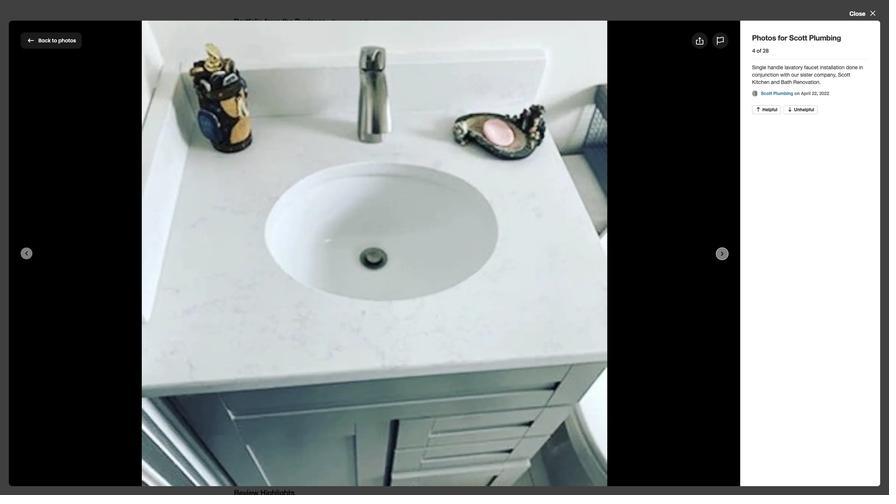 Task type: describe. For each thing, give the bounding box(es) containing it.
owned
[[349, 219, 367, 225]]

disposal for repair
[[259, 431, 281, 438]]

the for highlights
[[288, 181, 298, 190]]

highlights
[[234, 181, 268, 190]]

16 checkmark badged v2 image
[[354, 361, 360, 367]]

professionals
[[378, 227, 413, 234]]

verified
[[296, 360, 317, 367]]

1 horizontal spatial for
[[779, 33, 788, 42]]

garbage for garbage disposal repair
[[234, 431, 257, 438]]

8
[[289, 219, 292, 225]]

workmanship_guaranteed image
[[482, 199, 496, 214]]

handle
[[769, 65, 784, 70]]

company,
[[815, 72, 837, 78]]

24 close v2 image
[[869, 9, 878, 18]]

back
[[38, 37, 51, 44]]

0 horizontal spatial &
[[260, 260, 265, 269]]

16 nothelpful v2 image
[[788, 107, 794, 113]]

installation inside single handle lavatory faucet installation done in conjunction with our sister company, scott kitchen and bath renovation.
[[821, 65, 845, 70]]

faucet
[[805, 65, 819, 70]]

services
[[234, 358, 263, 367]]

unhelpful
[[795, 107, 815, 112]]

see for see 19 more
[[240, 451, 251, 460]]

more
[[260, 451, 274, 460]]

24 arrow right v2 image
[[501, 260, 509, 269]]

services offered
[[234, 358, 290, 367]]

appointment
[[425, 227, 459, 234]]

on
[[795, 91, 801, 96]]

24 add photo v2 image
[[693, 36, 702, 45]]

helpful button
[[753, 105, 781, 114]]

lavatory
[[785, 65, 804, 70]]

highlights from the business
[[234, 181, 331, 190]]

in inside '8 years in business'
[[310, 219, 314, 225]]

years
[[294, 219, 308, 225]]

april
[[802, 91, 812, 96]]

unhelpful button
[[784, 105, 818, 114]]

see all 28 photos
[[450, 260, 498, 267]]

see all 28 photos link
[[450, 260, 509, 269]]

family-owned & operated
[[330, 219, 367, 234]]

previous image
[[239, 302, 247, 310]]

available_by_appointment image
[[435, 199, 449, 214]]

24 share v2 image
[[696, 36, 705, 45]]

0 horizontal spatial plumbing
[[102, 34, 147, 46]]

Search photos text field
[[749, 33, 869, 48]]

scott up lavatory
[[790, 33, 808, 42]]

next photo image
[[719, 250, 727, 258]]

gas
[[366, 431, 376, 438]]

by for available
[[451, 219, 458, 225]]

business
[[290, 227, 313, 234]]

workmanship
[[471, 219, 507, 225]]

24 chevron down v2 image
[[276, 451, 284, 460]]

19
[[252, 451, 258, 460]]

28 for all
[[470, 260, 476, 267]]

family-
[[330, 219, 349, 225]]

16 helpful v2 image
[[756, 107, 762, 113]]

business for portfolio from the business
[[295, 17, 326, 25]]

certified_professionals image
[[388, 199, 403, 214]]

garbage disposal repair
[[234, 431, 297, 438]]

scott plumbing link
[[762, 91, 795, 96]]

photos inside galloway renovation 4 photos
[[238, 150, 255, 156]]

photo of scott plumbing - huntsville, al, us. replacement 50 gal rheem water heater in garage. image
[[393, 278, 467, 334]]

next image
[[496, 302, 505, 310]]

available
[[426, 219, 450, 225]]

drain repair
[[234, 396, 265, 402]]

portfolio from the business
[[234, 17, 326, 25]]

24 arrow left v2 image
[[27, 36, 35, 45]]

conjunction
[[753, 72, 780, 78]]

photos inside add photos link
[[718, 36, 738, 45]]

helpful
[[763, 107, 778, 112]]

1 horizontal spatial plumbing
[[774, 91, 794, 96]]

add photos
[[704, 36, 738, 45]]

discounts
[[241, 219, 268, 225]]

available by appointment
[[425, 219, 459, 234]]

line
[[378, 431, 387, 438]]

scott plumbing on april 22, 2022
[[762, 91, 830, 96]]

certified professionals
[[378, 219, 413, 234]]

4 inside photos & videos element
[[753, 47, 756, 55]]

to
[[52, 37, 57, 44]]

photos inside "see all 28 photos" "link"
[[478, 260, 498, 267]]

sister
[[801, 72, 814, 78]]

22,
[[813, 91, 819, 96]]

0 horizontal spatial photos for scott plumbing
[[21, 34, 147, 46]]

scott right to
[[73, 34, 99, 46]]



Task type: locate. For each thing, give the bounding box(es) containing it.
4 down the galloway
[[234, 150, 237, 156]]

& down family-
[[334, 227, 337, 234]]

certified
[[384, 219, 406, 225]]

verified by business
[[296, 360, 353, 367]]

garbage
[[366, 413, 389, 420], [234, 431, 257, 438]]

sponsored
[[332, 18, 362, 25]]

plumbing
[[810, 33, 842, 42], [102, 34, 147, 46], [774, 91, 794, 96]]

years_in_business image
[[294, 199, 309, 214]]

photos & videos
[[234, 260, 289, 269]]

family_owned_operated image
[[341, 199, 356, 214]]

4 left of
[[753, 47, 756, 55]]

0 horizontal spatial for
[[57, 34, 71, 46]]

1 horizontal spatial 28
[[763, 47, 770, 55]]

from for portfolio
[[265, 17, 281, 25]]

0 horizontal spatial by
[[319, 360, 325, 367]]

bathtub up faucet installation
[[366, 378, 387, 385]]

1 bathtub from the left
[[234, 378, 255, 385]]

16 info v2 image
[[364, 19, 370, 25]]

photos right add
[[718, 36, 738, 45]]

from right highlights
[[270, 181, 286, 190]]

garbage up line
[[366, 413, 389, 420]]

0 vertical spatial in
[[860, 65, 864, 70]]

by up appointment
[[451, 219, 458, 225]]

repair right drain
[[250, 396, 265, 402]]

0 horizontal spatial faucet
[[234, 413, 252, 420]]

renovation
[[262, 140, 293, 147]]

see inside "link"
[[450, 260, 460, 267]]

1 vertical spatial in
[[310, 219, 314, 225]]

1 vertical spatial disposal
[[259, 431, 281, 438]]

1 horizontal spatial by
[[451, 219, 458, 225]]

1 horizontal spatial garbage
[[366, 413, 389, 420]]

faucet down bathtub repair
[[366, 396, 384, 402]]

services offered element
[[222, 345, 509, 464]]

disposal up more
[[259, 431, 281, 438]]

from for highlights
[[270, 181, 286, 190]]

previous photo image
[[22, 249, 31, 258]]

for
[[779, 33, 788, 42], [57, 34, 71, 46]]

the for portfolio
[[283, 17, 293, 25]]

business
[[295, 17, 326, 25], [300, 181, 331, 190], [327, 360, 353, 367]]

garbage for garbage disposal installation
[[366, 413, 389, 420]]

repair for drain repair
[[250, 396, 265, 402]]

1 horizontal spatial faucet
[[366, 396, 384, 402]]

see inside button
[[240, 451, 251, 460]]

info icon image
[[334, 183, 340, 189], [334, 183, 340, 189]]

scott down done
[[839, 72, 851, 78]]

single handle lavatory faucet installation done in conjunction with our sister company, scott kitchen and bath renovation.
[[753, 65, 864, 85]]

4 of 28
[[753, 47, 770, 55]]

for right to
[[57, 34, 71, 46]]

repair up garbage disposal repair
[[254, 413, 269, 420]]

renovation.
[[794, 79, 822, 85]]

photos
[[718, 36, 738, 45], [58, 37, 76, 44], [478, 260, 498, 267]]

0 horizontal spatial disposal
[[259, 431, 281, 438]]

of
[[757, 47, 762, 55]]

faucet repair
[[234, 413, 269, 420]]

photos inside the back to photos button
[[58, 37, 76, 44]]

repair up 24 chevron down v2 image
[[282, 431, 297, 438]]

by for verified
[[319, 360, 325, 367]]

gas line installation
[[366, 431, 417, 438]]

business inside portfolio from the business element
[[295, 17, 326, 25]]

disposal
[[390, 413, 412, 420], [259, 431, 281, 438]]

garbage down faucet repair
[[234, 431, 257, 438]]

by right verified
[[319, 360, 325, 367]]

in right done
[[860, 65, 864, 70]]

photo of scott plumbing - huntsville, al, us. new shower valve installation along with ada grab bars done in conjunction with our sister company, scott kitchen and bath renovation. image
[[234, 278, 308, 334]]

0 vertical spatial garbage
[[366, 413, 389, 420]]

see 19 more
[[240, 451, 274, 460]]

back to photos
[[38, 37, 76, 44]]

1 vertical spatial see
[[240, 451, 251, 460]]

0 horizontal spatial 4
[[234, 150, 237, 156]]

close
[[850, 10, 866, 17]]

2022
[[820, 91, 830, 96]]

drain
[[234, 396, 248, 402]]

faucet for faucet repair
[[234, 413, 252, 420]]

by
[[451, 219, 458, 225], [319, 360, 325, 367]]

garbage disposal installation
[[366, 413, 442, 420]]

see left 19
[[240, 451, 251, 460]]

photos & videos element
[[0, 0, 890, 495]]

repair up faucet installation
[[388, 378, 403, 385]]

0 vertical spatial from
[[265, 17, 281, 25]]

1 vertical spatial faucet
[[234, 413, 252, 420]]

0 horizontal spatial in
[[310, 219, 314, 225]]

from
[[265, 17, 281, 25], [270, 181, 286, 190]]

bathtub up drain
[[234, 378, 255, 385]]

& left the videos
[[260, 260, 265, 269]]

0 vertical spatial see
[[450, 260, 460, 267]]

portfolio from the business element
[[222, 4, 514, 157]]

0 horizontal spatial see
[[240, 451, 251, 460]]

operated
[[339, 227, 363, 234]]

photos for scott plumbing
[[753, 33, 842, 42], [21, 34, 147, 46]]

0 vertical spatial disposal
[[390, 413, 412, 420]]

&
[[334, 227, 337, 234], [260, 260, 265, 269]]

by inside available by appointment
[[451, 219, 458, 225]]

by inside the "services offered" element
[[319, 360, 325, 367]]

business left the 16 checkmark badged v2 image
[[327, 360, 353, 367]]

disposal for installation
[[390, 413, 412, 420]]

bathtub for bathtub repair
[[366, 378, 387, 385]]

bath
[[782, 79, 793, 85]]

add photos link
[[686, 32, 744, 49]]

2 horizontal spatial photos
[[718, 36, 738, 45]]

8 years in business
[[289, 219, 314, 234]]

scott down kitchen
[[762, 91, 773, 96]]

1 vertical spatial business
[[300, 181, 331, 190]]

scott
[[790, 33, 808, 42], [73, 34, 99, 46], [839, 72, 851, 78], [762, 91, 773, 96]]

faucet for faucet installation
[[366, 396, 384, 402]]

0 vertical spatial business
[[295, 17, 326, 25]]

28 for of
[[763, 47, 770, 55]]

for up handle
[[779, 33, 788, 42]]

0 horizontal spatial bathtub
[[234, 378, 255, 385]]

faucet down drain
[[234, 413, 252, 420]]

2 vertical spatial business
[[327, 360, 353, 367]]

business up years_in_business image
[[300, 181, 331, 190]]

faucet installation
[[366, 396, 414, 402]]

1 horizontal spatial bathtub
[[366, 378, 387, 385]]

0 horizontal spatial photos
[[58, 37, 76, 44]]

back to photos button
[[21, 32, 82, 49]]

& inside the family-owned & operated
[[334, 227, 337, 234]]

28 inside "see all 28 photos" "link"
[[470, 260, 476, 267]]

2 horizontal spatial plumbing
[[810, 33, 842, 42]]

see 19 more button
[[234, 448, 291, 464]]

galloway renovation 4 photos
[[234, 140, 293, 156]]

single
[[753, 65, 767, 70]]

with
[[781, 72, 791, 78]]

see for see all 28 photos
[[450, 260, 460, 267]]

0 horizontal spatial 28
[[470, 260, 476, 267]]

business for highlights from the business
[[300, 181, 331, 190]]

1 vertical spatial by
[[319, 360, 325, 367]]

and
[[772, 79, 780, 85]]

in
[[860, 65, 864, 70], [310, 219, 314, 225]]

available
[[243, 227, 266, 234]]

1 vertical spatial the
[[288, 181, 298, 190]]

repair for faucet repair
[[254, 413, 269, 420]]

business left sponsored
[[295, 17, 326, 25]]

24 flag v2 image
[[717, 36, 726, 45]]

bathtub for bathtub installation
[[234, 378, 255, 385]]

1 horizontal spatial 4
[[753, 47, 756, 55]]

disposal up 'gas line installation'
[[390, 413, 412, 420]]

1 vertical spatial &
[[260, 260, 265, 269]]

bathtub installation
[[234, 378, 285, 385]]

1 horizontal spatial photos for scott plumbing
[[753, 33, 842, 42]]

the
[[283, 17, 293, 25], [288, 181, 298, 190]]

0 vertical spatial &
[[334, 227, 337, 234]]

photos left 24 arrow right v2 icon
[[478, 260, 498, 267]]

see
[[450, 260, 460, 267], [240, 451, 251, 460]]

in right years
[[310, 219, 314, 225]]

galloway
[[234, 140, 260, 147]]

repair for bathtub repair
[[388, 378, 403, 385]]

photos right to
[[58, 37, 76, 44]]

discounts_available image
[[247, 199, 262, 214]]

guaranteed
[[474, 227, 504, 234]]

bathtub repair
[[366, 378, 403, 385]]

1 horizontal spatial &
[[334, 227, 337, 234]]

from right portfolio
[[265, 17, 281, 25]]

0 vertical spatial 4
[[753, 47, 756, 55]]

portfolio
[[234, 17, 263, 25]]

1 vertical spatial from
[[270, 181, 286, 190]]

see left all
[[450, 260, 460, 267]]

1 horizontal spatial photos
[[478, 260, 498, 267]]

scott inside single handle lavatory faucet installation done in conjunction with our sister company, scott kitchen and bath renovation.
[[839, 72, 851, 78]]

kitchen
[[753, 79, 770, 85]]

2 bathtub from the left
[[366, 378, 387, 385]]

0 vertical spatial the
[[283, 17, 293, 25]]

0 vertical spatial by
[[451, 219, 458, 225]]

in inside single handle lavatory faucet installation done in conjunction with our sister company, scott kitchen and bath renovation.
[[860, 65, 864, 70]]

done
[[847, 65, 859, 70]]

add
[[704, 36, 716, 45]]

1 horizontal spatial in
[[860, 65, 864, 70]]

close button
[[850, 9, 878, 18]]

28 right all
[[470, 260, 476, 267]]

4
[[753, 47, 756, 55], [234, 150, 237, 156]]

4 inside galloway renovation 4 photos
[[234, 150, 237, 156]]

1 vertical spatial 4
[[234, 150, 237, 156]]

1 vertical spatial 28
[[470, 260, 476, 267]]

offered
[[265, 358, 290, 367]]

28 right of
[[763, 47, 770, 55]]

1 horizontal spatial see
[[450, 260, 460, 267]]

0 vertical spatial faucet
[[366, 396, 384, 402]]

our
[[792, 72, 800, 78]]

28
[[763, 47, 770, 55], [470, 260, 476, 267]]

workmanship guaranteed
[[471, 219, 507, 234]]

videos
[[267, 260, 289, 269]]

0 horizontal spatial garbage
[[234, 431, 257, 438]]

installation
[[821, 65, 845, 70], [257, 378, 285, 385], [386, 396, 414, 402], [414, 413, 442, 420], [389, 431, 417, 438]]

0 vertical spatial 28
[[763, 47, 770, 55]]

discounts available
[[241, 219, 268, 234]]

1 horizontal spatial disposal
[[390, 413, 412, 420]]

photo of scott plumbing - huntsville, al, us. new sewer line replacement with clean out image
[[314, 278, 387, 334]]

business inside the "services offered" element
[[327, 360, 353, 367]]

1 vertical spatial garbage
[[234, 431, 257, 438]]

all
[[462, 260, 468, 267]]



Task type: vqa. For each thing, say whether or not it's contained in the screenshot.
Helpful Button
yes



